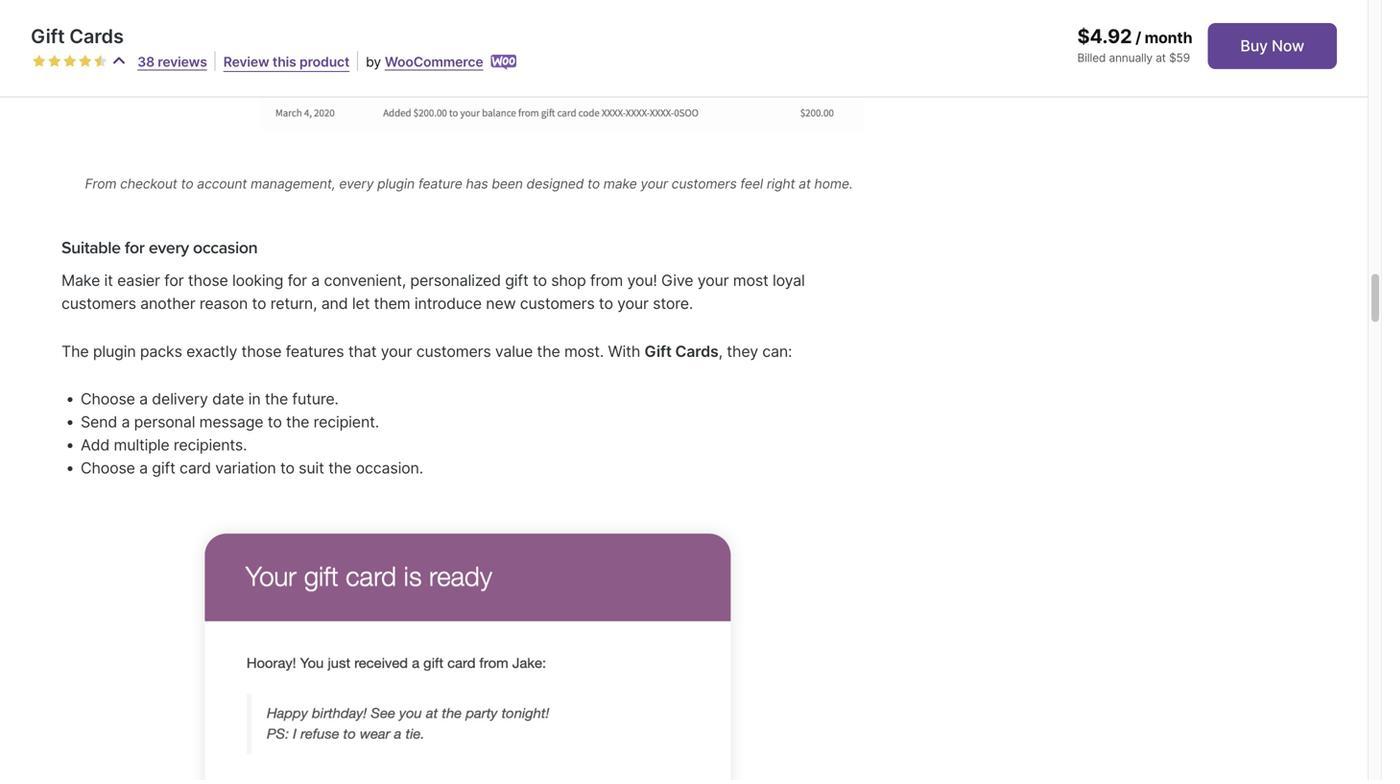 Task type: describe. For each thing, give the bounding box(es) containing it.
gift inside make it easier for those looking for a convenient, personalized gift to shop from you! give your most loyal customers another reason to return, and let them introduce new customers to your store.
[[505, 271, 529, 290]]

38 reviews link
[[137, 54, 207, 70]]

feature
[[418, 176, 463, 192]]

review this product button
[[223, 52, 350, 72]]

checkout
[[120, 176, 177, 192]]

1 vertical spatial plugin
[[93, 342, 136, 361]]

loyal
[[773, 271, 805, 290]]

store.
[[653, 294, 693, 313]]

the right value in the left top of the page
[[537, 342, 560, 361]]

personalized
[[410, 271, 501, 290]]

buy
[[1241, 36, 1268, 55]]

variation
[[215, 459, 276, 478]]

38
[[137, 54, 155, 70]]

woocommerce link
[[385, 54, 483, 70]]

features
[[286, 342, 344, 361]]

easier
[[117, 271, 160, 290]]

multiple
[[114, 436, 169, 455]]

1 vertical spatial cards
[[675, 342, 719, 361]]

the right suit
[[328, 459, 352, 478]]

value
[[495, 342, 533, 361]]

has
[[466, 176, 488, 192]]

add
[[81, 436, 110, 455]]

review
[[223, 54, 269, 70]]

from
[[590, 271, 623, 290]]

occasion.
[[356, 459, 423, 478]]

2 choose from the top
[[81, 459, 135, 478]]

to left shop
[[533, 271, 547, 290]]

designed
[[527, 176, 584, 192]]

a inside make it easier for those looking for a convenient, personalized gift to shop from you! give your most loyal customers another reason to return, and let them introduce new customers to your store.
[[311, 271, 320, 290]]

suit
[[299, 459, 324, 478]]

1 horizontal spatial plugin
[[377, 176, 415, 192]]

by woocommerce
[[366, 54, 483, 70]]

future.
[[292, 390, 339, 409]]

introduce
[[415, 294, 482, 313]]

$59
[[1169, 51, 1190, 65]]

management,
[[251, 176, 336, 192]]

1 horizontal spatial every
[[339, 176, 374, 192]]

most
[[733, 271, 769, 290]]

rate product 3 stars image
[[63, 55, 77, 68]]

message
[[199, 413, 263, 432]]

developed by woocommerce image
[[491, 55, 517, 70]]

your down you!
[[617, 294, 649, 313]]

make
[[61, 271, 100, 290]]

the
[[61, 342, 89, 361]]

to left account
[[181, 176, 193, 192]]

in
[[248, 390, 261, 409]]

new
[[486, 294, 516, 313]]

38 reviews
[[137, 54, 207, 70]]

this
[[273, 54, 296, 70]]

0 vertical spatial gift
[[31, 24, 65, 48]]

it
[[104, 271, 113, 290]]

another
[[140, 294, 195, 313]]

been
[[492, 176, 523, 192]]

gift vouchers encourage customers to spend more than they might otherwise. image
[[181, 507, 757, 780]]

reviews
[[158, 54, 207, 70]]

can:
[[762, 342, 792, 361]]

that
[[348, 342, 377, 361]]

1 choose from the top
[[81, 390, 135, 409]]

now
[[1272, 36, 1305, 55]]

date
[[212, 390, 244, 409]]

suitable
[[61, 237, 121, 258]]

reason
[[200, 294, 248, 313]]

gift inside choose a delivery date in the future. send a personal message to the recipient. add multiple recipients. choose a gift card variation to suit the occasion.
[[152, 459, 175, 478]]

right
[[767, 176, 795, 192]]

review this product
[[223, 54, 350, 70]]

make it easier for those looking for a convenient, personalized gift to shop from you! give your most loyal customers another reason to return, and let them introduce new customers to your store.
[[61, 271, 805, 313]]

a up the personal
[[139, 390, 148, 409]]



Task type: vqa. For each thing, say whether or not it's contained in the screenshot.
search box
no



Task type: locate. For each thing, give the bounding box(es) containing it.
,
[[719, 342, 723, 361]]

feel
[[741, 176, 763, 192]]

2 horizontal spatial for
[[288, 271, 307, 290]]

personal
[[134, 413, 195, 432]]

by
[[366, 54, 381, 70]]

rate product 1 star image
[[33, 55, 46, 68]]

packs
[[140, 342, 182, 361]]

return,
[[270, 294, 317, 313]]

0 horizontal spatial plugin
[[93, 342, 136, 361]]

rate product 4 stars image
[[79, 55, 92, 68]]

for up another
[[164, 271, 184, 290]]

buy now
[[1241, 36, 1305, 55]]

for
[[125, 237, 145, 258], [164, 271, 184, 290], [288, 271, 307, 290]]

recipient.
[[314, 413, 379, 432]]

at inside $4.92 / month billed annually at $59
[[1156, 51, 1166, 65]]

1 vertical spatial gift
[[645, 342, 672, 361]]

them
[[374, 294, 410, 313]]

a down multiple
[[139, 459, 148, 478]]

those inside make it easier for those looking for a convenient, personalized gift to shop from you! give your most loyal customers another reason to return, and let them introduce new customers to your store.
[[188, 271, 228, 290]]

at
[[1156, 51, 1166, 65], [799, 176, 811, 192]]

billed
[[1078, 51, 1106, 65]]

those for for
[[188, 271, 228, 290]]

at right right
[[799, 176, 811, 192]]

for up return,
[[288, 271, 307, 290]]

you!
[[627, 271, 657, 290]]

to down looking
[[252, 294, 266, 313]]

plugin right the
[[93, 342, 136, 361]]

$4.92 / month billed annually at $59
[[1078, 24, 1193, 65]]

give
[[661, 271, 693, 290]]

rate product 5 stars image
[[94, 55, 108, 68]]

every right "management,"
[[339, 176, 374, 192]]

plugin left feature
[[377, 176, 415, 192]]

cards
[[69, 24, 124, 48], [675, 342, 719, 361]]

for up the easier
[[125, 237, 145, 258]]

the
[[537, 342, 560, 361], [265, 390, 288, 409], [286, 413, 309, 432], [328, 459, 352, 478]]

most.
[[564, 342, 604, 361]]

0 horizontal spatial at
[[799, 176, 811, 192]]

to
[[181, 176, 193, 192], [588, 176, 600, 192], [533, 271, 547, 290], [252, 294, 266, 313], [599, 294, 613, 313], [268, 413, 282, 432], [280, 459, 295, 478]]

to left make
[[588, 176, 600, 192]]

customers
[[672, 176, 737, 192], [61, 294, 136, 313], [520, 294, 595, 313], [416, 342, 491, 361]]

0 vertical spatial at
[[1156, 51, 1166, 65]]

looking
[[232, 271, 283, 290]]

account
[[197, 176, 247, 192]]

0 horizontal spatial every
[[149, 237, 189, 258]]

to left suit
[[280, 459, 295, 478]]

/
[[1136, 28, 1141, 47]]

from checkout to account management, every plugin feature has been designed to make your customers feel right at home. image
[[61, 0, 876, 146]]

at left $59
[[1156, 51, 1166, 65]]

0 vertical spatial plugin
[[377, 176, 415, 192]]

delivery
[[152, 390, 208, 409]]

0 vertical spatial gift
[[505, 271, 529, 290]]

they
[[727, 342, 758, 361]]

0 vertical spatial choose
[[81, 390, 135, 409]]

gift up rate product 2 stars image
[[31, 24, 65, 48]]

1 vertical spatial gift
[[152, 459, 175, 478]]

woocommerce
[[385, 54, 483, 70]]

customers left feel
[[672, 176, 737, 192]]

rate product 2 stars image
[[48, 55, 61, 68]]

buy now link
[[1208, 23, 1337, 69]]

from
[[85, 176, 117, 192]]

from checkout to account management, every plugin feature has been designed to make your customers feel right at home.
[[85, 176, 853, 192]]

with
[[608, 342, 641, 361]]

home.
[[815, 176, 853, 192]]

1 horizontal spatial cards
[[675, 342, 719, 361]]

1 vertical spatial every
[[149, 237, 189, 258]]

your right give
[[698, 271, 729, 290]]

1 vertical spatial those
[[241, 342, 282, 361]]

1 horizontal spatial gift
[[645, 342, 672, 361]]

the down future.
[[286, 413, 309, 432]]

0 horizontal spatial for
[[125, 237, 145, 258]]

0 horizontal spatial gift
[[31, 24, 65, 48]]

card
[[180, 459, 211, 478]]

a up return,
[[311, 271, 320, 290]]

choose a delivery date in the future. send a personal message to the recipient. add multiple recipients. choose a gift card variation to suit the occasion.
[[81, 390, 423, 478]]

a
[[311, 271, 320, 290], [139, 390, 148, 409], [121, 413, 130, 432], [139, 459, 148, 478]]

every
[[339, 176, 374, 192], [149, 237, 189, 258]]

those
[[188, 271, 228, 290], [241, 342, 282, 361]]

convenient,
[[324, 271, 406, 290]]

every up the easier
[[149, 237, 189, 258]]

customers down shop
[[520, 294, 595, 313]]

plugin
[[377, 176, 415, 192], [93, 342, 136, 361]]

the right in
[[265, 390, 288, 409]]

annually
[[1109, 51, 1153, 65]]

customers down it
[[61, 294, 136, 313]]

shop
[[551, 271, 586, 290]]

1 horizontal spatial gift
[[505, 271, 529, 290]]

to down the from
[[599, 294, 613, 313]]

exactly
[[186, 342, 237, 361]]

send
[[81, 413, 117, 432]]

cards left they
[[675, 342, 719, 361]]

to right message
[[268, 413, 282, 432]]

$4.92
[[1078, 24, 1132, 48]]

choose up send
[[81, 390, 135, 409]]

gift cards
[[31, 24, 124, 48]]

gift
[[505, 271, 529, 290], [152, 459, 175, 478]]

choose
[[81, 390, 135, 409], [81, 459, 135, 478]]

your
[[641, 176, 668, 192], [698, 271, 729, 290], [617, 294, 649, 313], [381, 342, 412, 361]]

those up in
[[241, 342, 282, 361]]

month
[[1145, 28, 1193, 47]]

choose down add
[[81, 459, 135, 478]]

1 horizontal spatial for
[[164, 271, 184, 290]]

those for exactly
[[241, 342, 282, 361]]

1 horizontal spatial at
[[1156, 51, 1166, 65]]

product
[[300, 54, 350, 70]]

0 vertical spatial cards
[[69, 24, 124, 48]]

a right send
[[121, 413, 130, 432]]

1 vertical spatial at
[[799, 176, 811, 192]]

0 vertical spatial every
[[339, 176, 374, 192]]

1 horizontal spatial those
[[241, 342, 282, 361]]

your right make
[[641, 176, 668, 192]]

make
[[604, 176, 637, 192]]

1 vertical spatial choose
[[81, 459, 135, 478]]

occasion
[[193, 237, 258, 258]]

customers down introduce
[[416, 342, 491, 361]]

0 horizontal spatial those
[[188, 271, 228, 290]]

gift left card
[[152, 459, 175, 478]]

let
[[352, 294, 370, 313]]

gift
[[31, 24, 65, 48], [645, 342, 672, 361]]

0 vertical spatial those
[[188, 271, 228, 290]]

and
[[321, 294, 348, 313]]

gift right with
[[645, 342, 672, 361]]

those up reason
[[188, 271, 228, 290]]

cards up rate product 5 stars 'icon'
[[69, 24, 124, 48]]

recipients.
[[174, 436, 247, 455]]

suitable for every occasion
[[61, 237, 258, 258]]

your right that
[[381, 342, 412, 361]]

0 horizontal spatial gift
[[152, 459, 175, 478]]

the plugin packs exactly those features that your customers value the most. with gift cards , they can:
[[61, 342, 792, 361]]

0 horizontal spatial cards
[[69, 24, 124, 48]]

gift up new
[[505, 271, 529, 290]]



